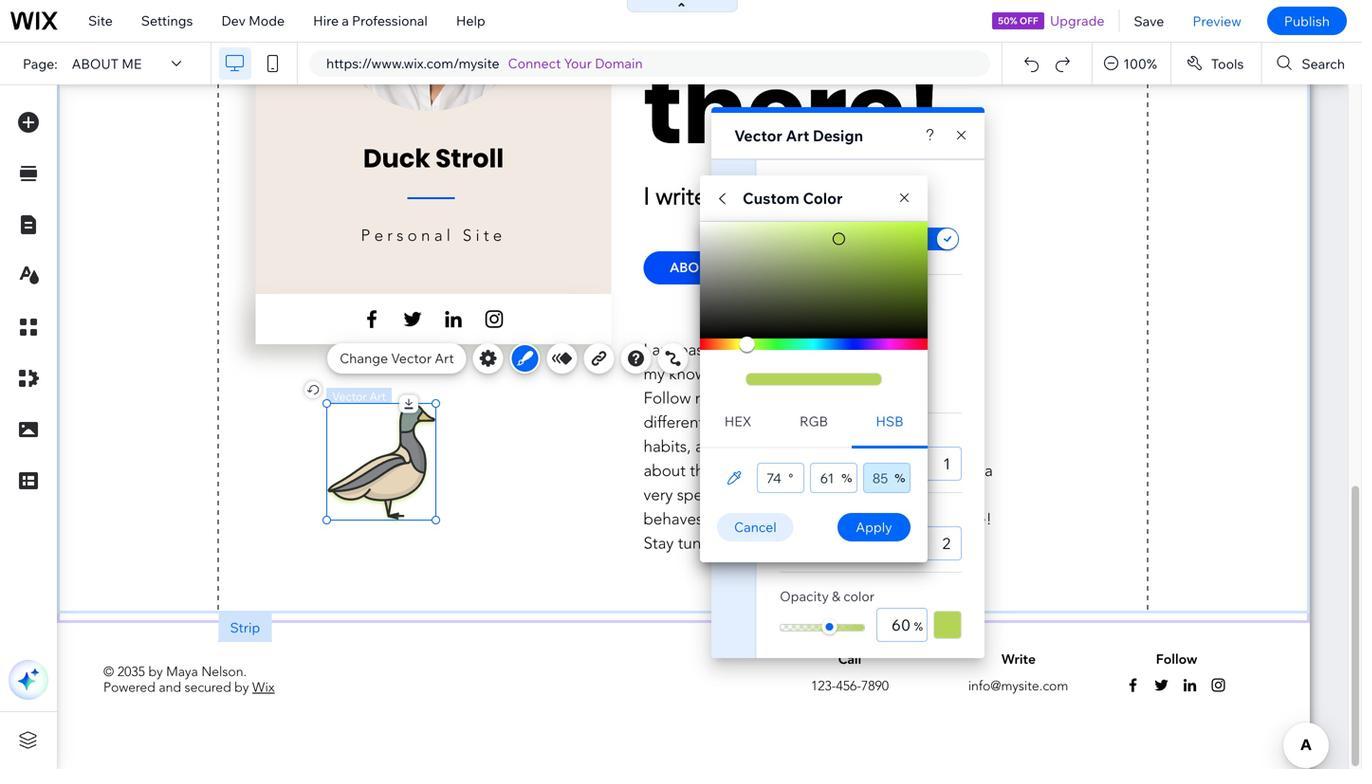 Task type: describe. For each thing, give the bounding box(es) containing it.
opacity
[[780, 588, 829, 605]]

your
[[564, 55, 592, 72]]

about me
[[72, 55, 142, 72]]

off
[[1020, 15, 1039, 27]]

0 vertical spatial vector
[[735, 126, 783, 145]]

custom color
[[743, 189, 843, 208]]

tools button
[[1172, 43, 1262, 84]]

search button
[[1262, 43, 1363, 84]]

dev mode
[[222, 12, 285, 29]]

domain
[[595, 55, 643, 72]]

save
[[1134, 13, 1165, 29]]

https://www.wix.com/mysite
[[326, 55, 500, 72]]

50%
[[999, 15, 1018, 27]]

rgb
[[800, 413, 828, 430]]

cancel
[[735, 519, 777, 536]]

site
[[88, 12, 113, 29]]

color
[[844, 588, 875, 605]]

&
[[832, 588, 841, 605]]

100% button
[[1093, 43, 1171, 84]]

0 horizontal spatial vector
[[391, 350, 432, 367]]

preview
[[1193, 13, 1242, 29]]

change vector art
[[340, 350, 454, 367]]

tools
[[1212, 55, 1244, 72]]

opacity & color
[[780, 588, 875, 605]]

me
[[122, 55, 142, 72]]

color
[[803, 189, 843, 208]]

search
[[1302, 55, 1346, 72]]

(px)
[[837, 428, 861, 445]]

strip
[[230, 620, 260, 636]]

shadow
[[780, 174, 836, 192]]

publish button
[[1268, 7, 1348, 35]]

distance
[[780, 428, 835, 445]]

a
[[342, 12, 349, 29]]

angle
[[780, 292, 817, 309]]

hsb
[[876, 413, 904, 430]]



Task type: vqa. For each thing, say whether or not it's contained in the screenshot.
Menu
no



Task type: locate. For each thing, give the bounding box(es) containing it.
vector up the custom
[[735, 126, 783, 145]]

design
[[813, 126, 864, 145]]

1 horizontal spatial apply
[[856, 519, 893, 536]]

blur
[[780, 508, 805, 524]]

settings
[[141, 12, 193, 29]]

hire a professional
[[313, 12, 428, 29]]

1 vertical spatial art
[[435, 350, 454, 367]]

save button
[[1120, 0, 1179, 42]]

apply for apply
[[856, 519, 893, 536]]

placeholder text field
[[860, 339, 911, 373]]

hire
[[313, 12, 339, 29]]

professional
[[352, 12, 428, 29]]

art right change on the left top of the page
[[435, 350, 454, 367]]

vector art design
[[735, 126, 864, 145]]

apply up color
[[856, 519, 893, 536]]

cancel button
[[717, 513, 794, 542]]

apply
[[780, 232, 817, 248], [856, 519, 893, 536]]

change
[[340, 350, 388, 367]]

50% off
[[999, 15, 1039, 27]]

help
[[456, 12, 486, 29]]

0 vertical spatial art
[[786, 126, 810, 145]]

vector
[[735, 126, 783, 145], [391, 350, 432, 367]]

None number field
[[757, 463, 805, 493], [810, 463, 858, 493], [864, 463, 911, 493], [757, 463, 805, 493], [810, 463, 858, 493], [864, 463, 911, 493]]

art left design
[[786, 126, 810, 145]]

switch
[[915, 227, 962, 253]]

0 horizontal spatial art
[[435, 350, 454, 367]]

apply down custom color
[[780, 232, 817, 248]]

hex
[[725, 413, 752, 430]]

publish
[[1285, 13, 1330, 29]]

100%
[[1124, 55, 1158, 72]]

preview button
[[1179, 0, 1256, 42]]

art
[[786, 126, 810, 145], [435, 350, 454, 367]]

custom
[[743, 189, 800, 208]]

apply inside button
[[856, 519, 893, 536]]

None text field
[[900, 447, 962, 481]]

1 vertical spatial vector
[[391, 350, 432, 367]]

1 horizontal spatial art
[[786, 126, 810, 145]]

None text field
[[900, 527, 962, 561], [877, 608, 928, 642], [900, 527, 962, 561], [877, 608, 928, 642]]

1 vertical spatial apply
[[856, 519, 893, 536]]

apply shadow
[[780, 232, 868, 248]]

1 horizontal spatial vector
[[735, 126, 783, 145]]

shadow
[[820, 232, 868, 248]]

upgrade
[[1050, 12, 1105, 29]]

apply button
[[838, 513, 911, 542]]

mode
[[249, 12, 285, 29]]

apply for apply shadow
[[780, 232, 817, 248]]

connect
[[508, 55, 561, 72]]

0 vertical spatial apply
[[780, 232, 817, 248]]

dev
[[222, 12, 246, 29]]

https://www.wix.com/mysite connect your domain
[[326, 55, 643, 72]]

about
[[72, 55, 119, 72]]

vector right change on the left top of the page
[[391, 350, 432, 367]]

0 horizontal spatial apply
[[780, 232, 817, 248]]

distance (px)
[[780, 428, 861, 445]]



